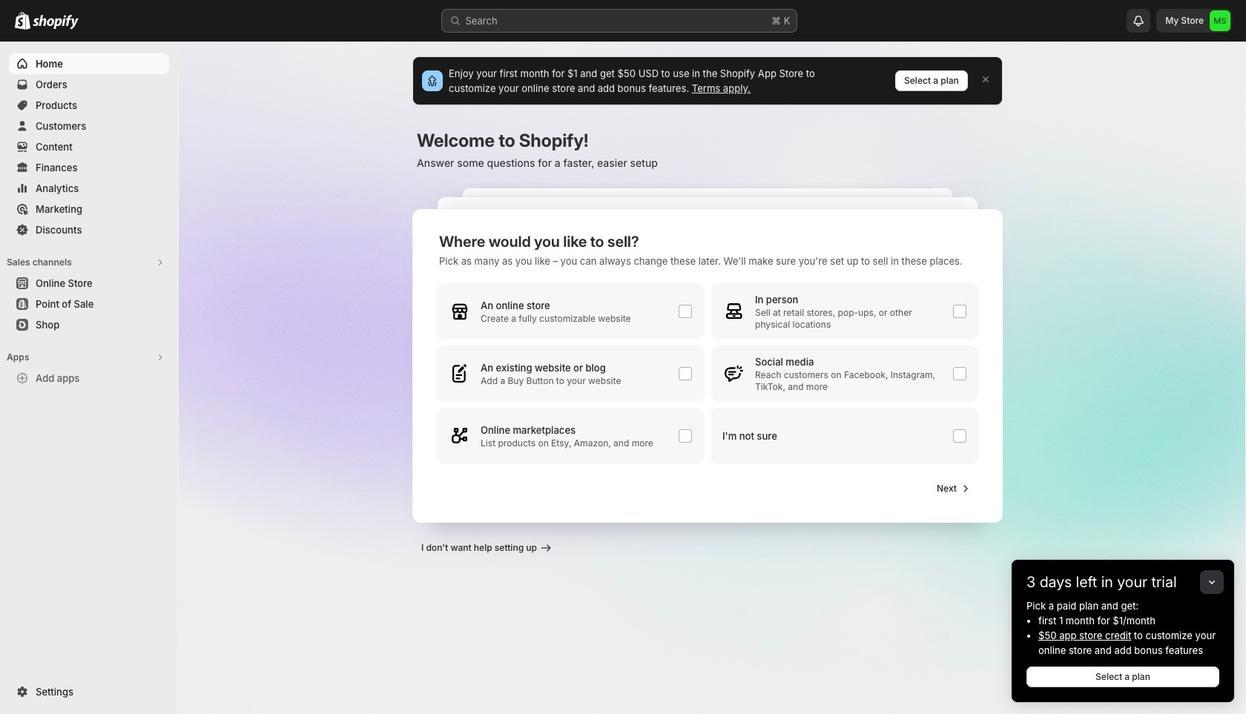 Task type: vqa. For each thing, say whether or not it's contained in the screenshot.
pending payments link
no



Task type: locate. For each thing, give the bounding box(es) containing it.
shopify image
[[15, 12, 30, 30], [33, 15, 79, 30]]



Task type: describe. For each thing, give the bounding box(es) containing it.
0 horizontal spatial shopify image
[[15, 12, 30, 30]]

my store image
[[1210, 10, 1231, 31]]

1 horizontal spatial shopify image
[[33, 15, 79, 30]]



